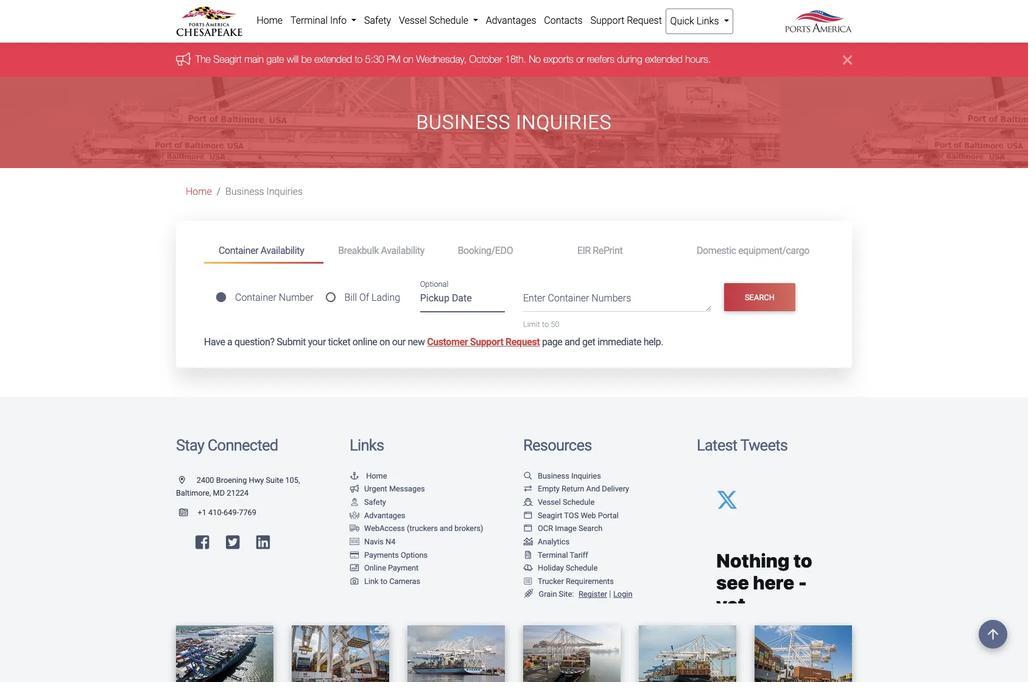 Task type: describe. For each thing, give the bounding box(es) containing it.
support request
[[590, 15, 662, 26]]

wheat image
[[523, 590, 534, 599]]

2 extended from the left
[[645, 54, 683, 65]]

+1 410-649-7769
[[198, 508, 256, 517]]

1 horizontal spatial vessel
[[538, 498, 561, 507]]

exchange image
[[523, 486, 533, 493]]

gate
[[267, 54, 284, 65]]

649-
[[224, 508, 239, 517]]

lading
[[372, 292, 400, 304]]

ticket
[[328, 336, 350, 348]]

terminal for terminal tariff
[[538, 550, 568, 559]]

customer
[[427, 336, 468, 348]]

2 vertical spatial inquiries
[[571, 471, 601, 480]]

bullhorn image inside the seagirt main gate will be extended to 5:30 pm on wednesday, october 18th.  no exports or reefers during extended hours. "alert"
[[176, 52, 195, 66]]

support inside support request link
[[590, 15, 624, 26]]

eir reprint link
[[563, 240, 682, 262]]

webaccess
[[364, 524, 405, 533]]

requirements
[[566, 577, 614, 586]]

hand receiving image
[[350, 512, 359, 520]]

or
[[576, 54, 584, 65]]

quick links
[[670, 15, 721, 27]]

tweets
[[740, 436, 788, 454]]

+1
[[198, 508, 206, 517]]

1 vertical spatial business inquiries
[[225, 186, 303, 198]]

reprint
[[593, 245, 623, 256]]

payments options
[[364, 550, 428, 559]]

equipment/cargo
[[738, 245, 809, 256]]

the seagirt main gate will be extended to 5:30 pm on wednesday, october 18th.  no exports or reefers during extended hours. link
[[195, 54, 711, 65]]

1 horizontal spatial home
[[257, 15, 283, 26]]

and
[[586, 484, 600, 494]]

the
[[195, 54, 211, 65]]

payments
[[364, 550, 399, 559]]

container availability
[[219, 245, 304, 256]]

domestic equipment/cargo
[[697, 245, 809, 256]]

contacts
[[544, 15, 583, 26]]

no
[[529, 54, 541, 65]]

0 vertical spatial inquiries
[[516, 111, 612, 134]]

online
[[364, 563, 386, 573]]

stay connected
[[176, 436, 278, 454]]

online payment link
[[350, 563, 419, 573]]

facebook square image
[[196, 535, 209, 550]]

messages
[[389, 484, 425, 494]]

1 vertical spatial on
[[379, 336, 390, 348]]

hours.
[[685, 54, 711, 65]]

container up 50
[[548, 292, 589, 304]]

1 vertical spatial home link
[[186, 186, 212, 198]]

urgent messages link
[[350, 484, 425, 494]]

terminal info link
[[287, 9, 360, 33]]

booking/edo
[[458, 245, 513, 256]]

eir reprint
[[577, 245, 623, 256]]

will
[[287, 54, 299, 65]]

limit to 50
[[523, 320, 559, 329]]

5:30
[[365, 54, 384, 65]]

0 vertical spatial vessel
[[399, 15, 427, 26]]

seagirt tos web portal link
[[523, 511, 619, 520]]

during
[[617, 54, 642, 65]]

1 horizontal spatial vessel schedule
[[538, 498, 595, 507]]

web
[[581, 511, 596, 520]]

have a question? submit your ticket online on our new customer support request page and get immediate help.
[[204, 336, 663, 348]]

image
[[555, 524, 577, 533]]

holiday schedule
[[538, 563, 598, 573]]

credit card front image
[[350, 565, 359, 572]]

return
[[562, 484, 584, 494]]

1 horizontal spatial and
[[565, 336, 580, 348]]

help.
[[644, 336, 663, 348]]

0 vertical spatial schedule
[[429, 15, 468, 26]]

410-
[[208, 508, 224, 517]]

of
[[359, 292, 369, 304]]

business inquiries link
[[523, 471, 601, 480]]

bill of lading
[[344, 292, 400, 304]]

2 horizontal spatial business
[[538, 471, 569, 480]]

support request link
[[587, 9, 666, 33]]

search inside button
[[745, 293, 775, 302]]

md
[[213, 489, 225, 498]]

login
[[613, 590, 633, 599]]

0 vertical spatial vessel schedule link
[[395, 9, 482, 33]]

submit
[[277, 336, 306, 348]]

1 vertical spatial links
[[350, 436, 384, 454]]

limit
[[523, 320, 540, 329]]

availability for breakbulk availability
[[381, 245, 425, 256]]

list alt image
[[523, 578, 533, 586]]

register link
[[576, 590, 607, 599]]

schedule for bottommost vessel schedule link
[[563, 498, 595, 507]]

safety link for terminal info link
[[360, 9, 395, 33]]

payment
[[388, 563, 419, 573]]

go to top image
[[979, 620, 1007, 649]]

options
[[401, 550, 428, 559]]

suite
[[266, 476, 283, 485]]

Enter Container Numbers text field
[[523, 291, 711, 312]]

tos
[[564, 511, 579, 520]]

navis
[[364, 537, 384, 546]]

analytics image
[[523, 538, 533, 546]]

phone office image
[[179, 509, 198, 517]]

1 safety from the top
[[364, 15, 391, 26]]

search image
[[523, 473, 533, 480]]

get
[[582, 336, 595, 348]]

credit card image
[[350, 552, 359, 559]]

1 horizontal spatial business
[[416, 111, 511, 134]]

connected
[[208, 436, 278, 454]]

link to cameras
[[364, 577, 420, 586]]

reefers
[[587, 54, 614, 65]]

0 horizontal spatial business
[[225, 186, 264, 198]]

empty
[[538, 484, 560, 494]]

webaccess (truckers and brokers) link
[[350, 524, 483, 533]]

exports
[[543, 54, 574, 65]]

info
[[330, 15, 347, 26]]

holiday schedule link
[[523, 563, 598, 573]]

seagirt inside "alert"
[[213, 54, 242, 65]]

to for limit to 50
[[542, 320, 549, 329]]

delivery
[[602, 484, 629, 494]]

+1 410-649-7769 link
[[176, 508, 256, 517]]

analytics
[[538, 537, 570, 546]]

navis n4 link
[[350, 537, 396, 546]]

ocr
[[538, 524, 553, 533]]

have
[[204, 336, 225, 348]]

1 vertical spatial vessel schedule link
[[523, 498, 595, 507]]

bullhorn image inside urgent messages link
[[350, 486, 359, 493]]

0 horizontal spatial home
[[186, 186, 212, 198]]

1 vertical spatial advantages
[[364, 511, 405, 520]]

1 vertical spatial advantages link
[[350, 511, 405, 520]]

2400 broening hwy suite 105, baltimore, md 21224 link
[[176, 476, 300, 498]]

2400 broening hwy suite 105, baltimore, md 21224
[[176, 476, 300, 498]]



Task type: locate. For each thing, give the bounding box(es) containing it.
availability for container availability
[[261, 245, 304, 256]]

0 vertical spatial search
[[745, 293, 775, 302]]

2 horizontal spatial home
[[366, 471, 387, 480]]

availability inside "link"
[[261, 245, 304, 256]]

links right quick
[[697, 15, 719, 27]]

0 horizontal spatial home link
[[186, 186, 212, 198]]

safety link down urgent
[[350, 498, 386, 507]]

booking/edo link
[[443, 240, 563, 262]]

1 horizontal spatial bullhorn image
[[350, 486, 359, 493]]

trucker requirements
[[538, 577, 614, 586]]

trucker requirements link
[[523, 577, 614, 586]]

user hard hat image
[[350, 499, 359, 507]]

close image
[[843, 53, 852, 67]]

truck container image
[[350, 525, 359, 533]]

the seagirt main gate will be extended to 5:30 pm on wednesday, october 18th.  no exports or reefers during extended hours. alert
[[0, 43, 1028, 77]]

0 vertical spatial on
[[403, 54, 413, 65]]

vessel up pm
[[399, 15, 427, 26]]

1 vertical spatial request
[[506, 336, 540, 348]]

to right link
[[380, 577, 387, 586]]

1 horizontal spatial to
[[380, 577, 387, 586]]

0 vertical spatial advantages link
[[482, 9, 540, 33]]

on inside "alert"
[[403, 54, 413, 65]]

0 horizontal spatial and
[[440, 524, 453, 533]]

enter container numbers
[[523, 292, 631, 304]]

vessel schedule link down empty
[[523, 498, 595, 507]]

pm
[[387, 54, 400, 65]]

request down limit
[[506, 336, 540, 348]]

0 vertical spatial vessel schedule
[[399, 15, 471, 26]]

search down domestic equipment/cargo link
[[745, 293, 775, 302]]

advantages up '18th.'
[[486, 15, 536, 26]]

home
[[257, 15, 283, 26], [186, 186, 212, 198], [366, 471, 387, 480]]

0 vertical spatial business
[[416, 111, 511, 134]]

1 horizontal spatial advantages link
[[482, 9, 540, 33]]

1 horizontal spatial home link
[[253, 9, 287, 33]]

Optional text field
[[420, 288, 505, 312]]

21224
[[227, 489, 249, 498]]

1 vertical spatial search
[[579, 524, 603, 533]]

(truckers
[[407, 524, 438, 533]]

0 horizontal spatial extended
[[314, 54, 352, 65]]

our
[[392, 336, 406, 348]]

0 vertical spatial home
[[257, 15, 283, 26]]

0 vertical spatial to
[[355, 54, 362, 65]]

2 vertical spatial home
[[366, 471, 387, 480]]

0 vertical spatial advantages
[[486, 15, 536, 26]]

container number
[[235, 292, 313, 304]]

urgent
[[364, 484, 387, 494]]

0 horizontal spatial availability
[[261, 245, 304, 256]]

2 vertical spatial business inquiries
[[538, 471, 601, 480]]

new
[[408, 336, 425, 348]]

0 horizontal spatial request
[[506, 336, 540, 348]]

trucker
[[538, 577, 564, 586]]

on
[[403, 54, 413, 65], [379, 336, 390, 348]]

schedule up the seagirt main gate will be extended to 5:30 pm on wednesday, october 18th.  no exports or reefers during extended hours. link
[[429, 15, 468, 26]]

enter
[[523, 292, 546, 304]]

support
[[590, 15, 624, 26], [470, 336, 503, 348]]

brokers)
[[455, 524, 483, 533]]

link
[[364, 577, 379, 586]]

0 horizontal spatial terminal
[[290, 15, 328, 26]]

links
[[697, 15, 719, 27], [350, 436, 384, 454]]

on left our
[[379, 336, 390, 348]]

1 vertical spatial home
[[186, 186, 212, 198]]

0 horizontal spatial vessel schedule link
[[395, 9, 482, 33]]

analytics link
[[523, 537, 570, 546]]

0 vertical spatial safety link
[[360, 9, 395, 33]]

container inside "link"
[[219, 245, 258, 256]]

browser image
[[523, 525, 533, 533]]

bill
[[344, 292, 357, 304]]

latest tweets
[[697, 436, 788, 454]]

to inside "alert"
[[355, 54, 362, 65]]

1 vertical spatial inquiries
[[266, 186, 303, 198]]

0 horizontal spatial bullhorn image
[[176, 52, 195, 66]]

0 horizontal spatial to
[[355, 54, 362, 65]]

2 vertical spatial to
[[380, 577, 387, 586]]

breakbulk
[[338, 245, 379, 256]]

october
[[469, 54, 502, 65]]

request
[[627, 15, 662, 26], [506, 336, 540, 348]]

container for container number
[[235, 292, 276, 304]]

50
[[551, 320, 559, 329]]

safety
[[364, 15, 391, 26], [364, 498, 386, 507]]

safety link for urgent messages link
[[350, 498, 386, 507]]

0 vertical spatial support
[[590, 15, 624, 26]]

browser image
[[523, 512, 533, 520]]

1 vertical spatial vessel
[[538, 498, 561, 507]]

0 horizontal spatial vessel schedule
[[399, 15, 471, 26]]

domestic
[[697, 245, 736, 256]]

1 horizontal spatial vessel schedule link
[[523, 498, 595, 507]]

schedule down "tariff"
[[566, 563, 598, 573]]

grain
[[539, 590, 557, 599]]

on right pm
[[403, 54, 413, 65]]

latest
[[697, 436, 737, 454]]

online
[[353, 336, 377, 348]]

schedule for holiday schedule link
[[566, 563, 598, 573]]

availability up container number
[[261, 245, 304, 256]]

0 horizontal spatial links
[[350, 436, 384, 454]]

1 horizontal spatial support
[[590, 15, 624, 26]]

container left number
[[235, 292, 276, 304]]

105,
[[285, 476, 300, 485]]

question?
[[234, 336, 274, 348]]

quick
[[670, 15, 694, 27]]

seagirt up ocr
[[538, 511, 562, 520]]

customer support request link
[[427, 336, 540, 348]]

portal
[[598, 511, 619, 520]]

search button
[[724, 283, 796, 312]]

webaccess (truckers and brokers)
[[364, 524, 483, 533]]

bullhorn image
[[176, 52, 195, 66], [350, 486, 359, 493]]

advantages up webaccess
[[364, 511, 405, 520]]

1 availability from the left
[[261, 245, 304, 256]]

2 availability from the left
[[381, 245, 425, 256]]

home link for urgent messages link
[[350, 471, 387, 480]]

terminal info
[[290, 15, 349, 26]]

to left 5:30
[[355, 54, 362, 65]]

18th.
[[505, 54, 526, 65]]

vessel schedule up seagirt tos web portal "link"
[[538, 498, 595, 507]]

1 vertical spatial and
[[440, 524, 453, 533]]

bells image
[[523, 565, 533, 572]]

terminal tariff
[[538, 550, 588, 559]]

0 horizontal spatial search
[[579, 524, 603, 533]]

2 horizontal spatial to
[[542, 320, 549, 329]]

anchor image
[[350, 473, 359, 480]]

0 vertical spatial seagirt
[[213, 54, 242, 65]]

and left brokers)
[[440, 524, 453, 533]]

map marker alt image
[[179, 477, 195, 485]]

1 horizontal spatial links
[[697, 15, 719, 27]]

0 horizontal spatial on
[[379, 336, 390, 348]]

0 vertical spatial request
[[627, 15, 662, 26]]

1 vertical spatial safety
[[364, 498, 386, 507]]

domestic equipment/cargo link
[[682, 240, 824, 262]]

0 horizontal spatial seagirt
[[213, 54, 242, 65]]

breakbulk availability
[[338, 245, 425, 256]]

n4
[[386, 537, 396, 546]]

terminal down analytics
[[538, 550, 568, 559]]

to for link to cameras
[[380, 577, 387, 586]]

2400
[[197, 476, 214, 485]]

0 vertical spatial and
[[565, 336, 580, 348]]

home link for terminal info link
[[253, 9, 287, 33]]

file invoice image
[[523, 552, 533, 559]]

and left get
[[565, 336, 580, 348]]

1 vertical spatial terminal
[[538, 550, 568, 559]]

schedule up the seagirt tos web portal
[[563, 498, 595, 507]]

quick links link
[[666, 9, 733, 34]]

terminal tariff link
[[523, 550, 588, 559]]

vessel schedule
[[399, 15, 471, 26], [538, 498, 595, 507]]

linkedin image
[[256, 535, 270, 550]]

1 horizontal spatial seagirt
[[538, 511, 562, 520]]

1 vertical spatial seagirt
[[538, 511, 562, 520]]

0 horizontal spatial vessel
[[399, 15, 427, 26]]

empty return and delivery link
[[523, 484, 629, 494]]

safety link up 5:30
[[360, 9, 395, 33]]

ocr image search
[[538, 524, 603, 533]]

breakbulk availability link
[[324, 240, 443, 262]]

1 vertical spatial business
[[225, 186, 264, 198]]

2 horizontal spatial home link
[[350, 471, 387, 480]]

seagirt right the
[[213, 54, 242, 65]]

vessel schedule up wednesday,
[[399, 15, 471, 26]]

link to cameras link
[[350, 577, 420, 586]]

container up container number
[[219, 245, 258, 256]]

twitter square image
[[226, 535, 240, 550]]

2 vertical spatial home link
[[350, 471, 387, 480]]

support right the "customer"
[[470, 336, 503, 348]]

links inside "link"
[[697, 15, 719, 27]]

contacts link
[[540, 9, 587, 33]]

1 horizontal spatial search
[[745, 293, 775, 302]]

container for container availability
[[219, 245, 258, 256]]

optional
[[420, 279, 448, 289]]

vessel schedule link
[[395, 9, 482, 33], [523, 498, 595, 507]]

links up anchor icon
[[350, 436, 384, 454]]

extended right during
[[645, 54, 683, 65]]

0 vertical spatial safety
[[364, 15, 391, 26]]

resources
[[523, 436, 592, 454]]

home link
[[253, 9, 287, 33], [186, 186, 212, 198], [350, 471, 387, 480]]

wednesday,
[[416, 54, 467, 65]]

empty return and delivery
[[538, 484, 629, 494]]

1 extended from the left
[[314, 54, 352, 65]]

availability right breakbulk
[[381, 245, 425, 256]]

container
[[219, 245, 258, 256], [235, 292, 276, 304], [548, 292, 589, 304]]

0 vertical spatial home link
[[253, 9, 287, 33]]

the seagirt main gate will be extended to 5:30 pm on wednesday, october 18th.  no exports or reefers during extended hours.
[[195, 54, 711, 65]]

safety down urgent
[[364, 498, 386, 507]]

2 safety from the top
[[364, 498, 386, 507]]

1 vertical spatial vessel schedule
[[538, 498, 595, 507]]

business
[[416, 111, 511, 134], [225, 186, 264, 198], [538, 471, 569, 480]]

to left 50
[[542, 320, 549, 329]]

numbers
[[592, 292, 631, 304]]

advantages link up webaccess
[[350, 511, 405, 520]]

request left quick
[[627, 15, 662, 26]]

1 vertical spatial to
[[542, 320, 549, 329]]

0 horizontal spatial advantages
[[364, 511, 405, 520]]

1 horizontal spatial request
[[627, 15, 662, 26]]

1 vertical spatial support
[[470, 336, 503, 348]]

container availability link
[[204, 240, 324, 264]]

2 vertical spatial business
[[538, 471, 569, 480]]

1 horizontal spatial terminal
[[538, 550, 568, 559]]

ship image
[[523, 499, 533, 507]]

extended right be
[[314, 54, 352, 65]]

1 horizontal spatial extended
[[645, 54, 683, 65]]

0 horizontal spatial support
[[470, 336, 503, 348]]

2 vertical spatial schedule
[[566, 563, 598, 573]]

0 vertical spatial bullhorn image
[[176, 52, 195, 66]]

vessel down empty
[[538, 498, 561, 507]]

business inquiries
[[416, 111, 612, 134], [225, 186, 303, 198], [538, 471, 601, 480]]

support up reefers
[[590, 15, 624, 26]]

vessel schedule link up wednesday,
[[395, 9, 482, 33]]

1 horizontal spatial on
[[403, 54, 413, 65]]

0 vertical spatial links
[[697, 15, 719, 27]]

terminal left info
[[290, 15, 328, 26]]

0 vertical spatial terminal
[[290, 15, 328, 26]]

navis n4
[[364, 537, 396, 546]]

1 horizontal spatial advantages
[[486, 15, 536, 26]]

1 vertical spatial safety link
[[350, 498, 386, 507]]

terminal for terminal info
[[290, 15, 328, 26]]

advantages
[[486, 15, 536, 26], [364, 511, 405, 520]]

0 vertical spatial business inquiries
[[416, 111, 612, 134]]

safety up 5:30
[[364, 15, 391, 26]]

camera image
[[350, 578, 359, 586]]

advantages link up '18th.'
[[482, 9, 540, 33]]

number
[[279, 292, 313, 304]]

grain site: register | login
[[539, 589, 633, 600]]

1 vertical spatial schedule
[[563, 498, 595, 507]]

container storage image
[[350, 538, 359, 546]]

search down web
[[579, 524, 603, 533]]

1 horizontal spatial availability
[[381, 245, 425, 256]]

1 vertical spatial bullhorn image
[[350, 486, 359, 493]]

0 horizontal spatial advantages link
[[350, 511, 405, 520]]

hwy
[[249, 476, 264, 485]]



Task type: vqa. For each thing, say whether or not it's contained in the screenshot.
Queue on the bottom of the page
no



